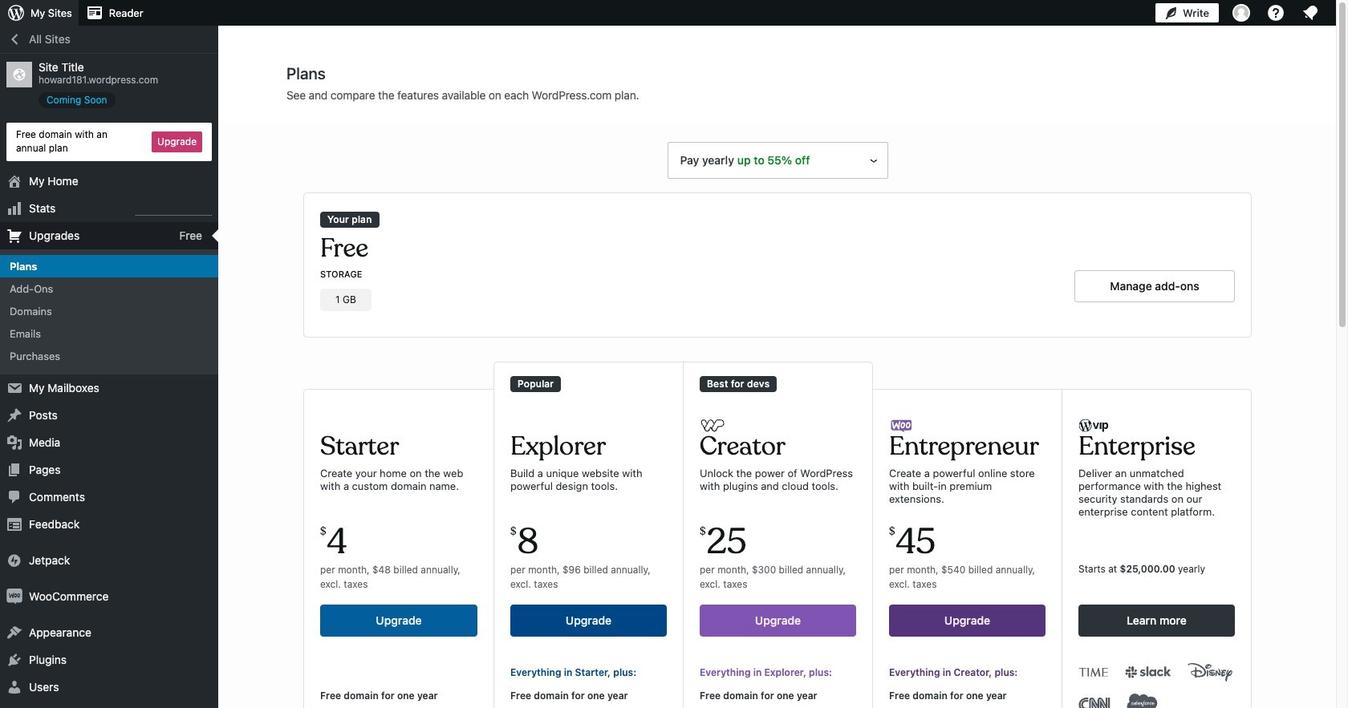 Task type: vqa. For each thing, say whether or not it's contained in the screenshot.
1st img from the bottom
yes



Task type: describe. For each thing, give the bounding box(es) containing it.
my profile image
[[1233, 4, 1251, 22]]

2 img image from the top
[[6, 589, 22, 605]]

help image
[[1267, 3, 1286, 22]]

1 img image from the top
[[6, 553, 22, 569]]



Task type: locate. For each thing, give the bounding box(es) containing it.
1 vertical spatial img image
[[6, 589, 22, 605]]

highest hourly views 0 image
[[136, 205, 212, 216]]

img image
[[6, 553, 22, 569], [6, 589, 22, 605]]

manage your notifications image
[[1301, 3, 1320, 22]]

0 vertical spatial img image
[[6, 553, 22, 569]]



